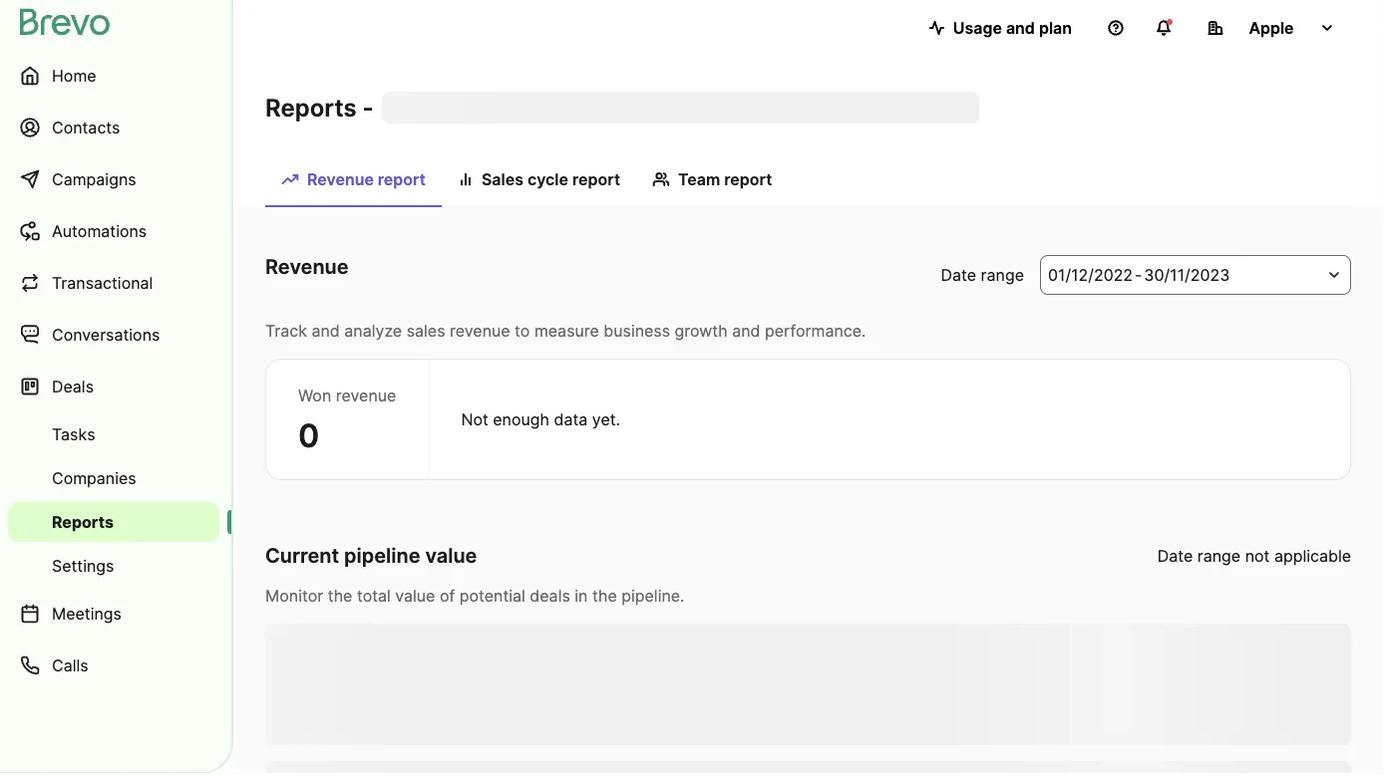 Task type: vqa. For each thing, say whether or not it's contained in the screenshot.
topmost 'Test'
no



Task type: describe. For each thing, give the bounding box(es) containing it.
of
[[440, 586, 455, 606]]

2 report from the left
[[572, 170, 620, 189]]

team report link
[[636, 160, 788, 205]]

applicable
[[1275, 547, 1351, 566]]

settings link
[[8, 547, 219, 586]]

0
[[298, 416, 320, 455]]

deals
[[52, 377, 94, 396]]

automations link
[[8, 207, 219, 255]]

companies
[[52, 469, 136, 488]]

cycle
[[528, 170, 568, 189]]

tasks
[[52, 425, 95, 444]]

team
[[678, 170, 720, 189]]

revenue report link
[[265, 160, 442, 207]]

conversations
[[52, 325, 160, 345]]

0 vertical spatial revenue
[[450, 321, 510, 341]]

won
[[298, 386, 331, 405]]

apple
[[1249, 18, 1294, 37]]

deals link
[[8, 363, 219, 411]]

calls
[[52, 656, 88, 676]]

date range not applicable
[[1158, 547, 1351, 566]]

track
[[265, 321, 307, 341]]

range for date range not applicable
[[1198, 547, 1241, 566]]

transactional link
[[8, 259, 219, 307]]

analyze
[[344, 321, 402, 341]]

sales
[[407, 321, 445, 341]]

current pipeline value
[[265, 544, 477, 569]]

01/12/2022 - 30/11/2023
[[1048, 265, 1230, 285]]

reports for reports
[[52, 513, 114, 532]]

home
[[52, 66, 96, 85]]

contacts link
[[8, 104, 219, 152]]

calls link
[[8, 642, 219, 690]]

report for team report
[[724, 170, 772, 189]]

meetings link
[[8, 590, 219, 638]]

contacts
[[52, 118, 120, 137]]

pipeline.
[[622, 586, 685, 606]]

pipeline
[[344, 544, 420, 569]]

- for 01/12/2022
[[1135, 265, 1142, 285]]

1 vertical spatial value
[[395, 586, 435, 606]]

tab list containing revenue report
[[265, 160, 1351, 207]]

sales cycle report
[[482, 170, 620, 189]]

1 horizontal spatial and
[[732, 321, 761, 341]]

business
[[604, 321, 670, 341]]

sales cycle report link
[[442, 160, 636, 205]]

date for date range not applicable
[[1158, 547, 1193, 566]]



Task type: locate. For each thing, give the bounding box(es) containing it.
track and analyze sales revenue to measure business growth and performance.
[[265, 321, 866, 341]]

-
[[363, 93, 374, 122], [1135, 265, 1142, 285]]

tab list
[[265, 160, 1351, 207]]

0 vertical spatial range
[[981, 265, 1024, 285]]

0 horizontal spatial range
[[981, 265, 1024, 285]]

0 horizontal spatial -
[[363, 93, 374, 122]]

2 horizontal spatial report
[[724, 170, 772, 189]]

0 horizontal spatial report
[[378, 170, 426, 189]]

not enough data yet.
[[461, 410, 620, 429]]

usage and plan
[[953, 18, 1072, 37]]

01/12/2022
[[1048, 265, 1133, 285]]

1 vertical spatial range
[[1198, 547, 1241, 566]]

reports -
[[265, 93, 374, 122]]

current
[[265, 544, 339, 569]]

date
[[941, 265, 977, 285], [1158, 547, 1193, 566]]

meetings
[[52, 604, 122, 624]]

reports up revenue report link at top left
[[265, 93, 357, 122]]

1 the from the left
[[328, 586, 353, 606]]

1 report from the left
[[378, 170, 426, 189]]

plan
[[1039, 18, 1072, 37]]

the right 'in'
[[592, 586, 617, 606]]

0 horizontal spatial date
[[941, 265, 977, 285]]

data
[[554, 410, 588, 429]]

growth
[[675, 321, 728, 341]]

measure
[[534, 321, 599, 341]]

revenue
[[307, 170, 374, 189], [265, 255, 349, 279]]

range left 01/12/2022
[[981, 265, 1024, 285]]

range left not
[[1198, 547, 1241, 566]]

1 horizontal spatial date
[[1158, 547, 1193, 566]]

reports for reports -
[[265, 93, 357, 122]]

usage and plan button
[[913, 8, 1088, 48]]

0 vertical spatial -
[[363, 93, 374, 122]]

transactional
[[52, 273, 153, 293]]

not
[[461, 410, 489, 429]]

value left "of"
[[395, 586, 435, 606]]

0 vertical spatial revenue
[[307, 170, 374, 189]]

automations
[[52, 221, 147, 241]]

monitor the total value of potential deals in the  pipeline.
[[265, 586, 685, 606]]

1 horizontal spatial report
[[572, 170, 620, 189]]

1 vertical spatial revenue
[[336, 386, 396, 405]]

the
[[328, 586, 353, 606], [592, 586, 617, 606]]

30/11/2023
[[1144, 265, 1230, 285]]

and inside button
[[1006, 18, 1035, 37]]

total
[[357, 586, 391, 606]]

report
[[378, 170, 426, 189], [572, 170, 620, 189], [724, 170, 772, 189]]

yet.
[[592, 410, 620, 429]]

potential
[[460, 586, 525, 606]]

sales
[[482, 170, 524, 189]]

reports link
[[8, 503, 219, 543]]

range for date range
[[981, 265, 1024, 285]]

2 horizontal spatial and
[[1006, 18, 1035, 37]]

value up "of"
[[425, 544, 477, 569]]

apple button
[[1192, 8, 1351, 48]]

tasks link
[[8, 415, 219, 455]]

conversations link
[[8, 311, 219, 359]]

- right 01/12/2022
[[1135, 265, 1142, 285]]

to
[[515, 321, 530, 341]]

and right growth
[[732, 321, 761, 341]]

2 the from the left
[[592, 586, 617, 606]]

revenue right won
[[336, 386, 396, 405]]

companies link
[[8, 459, 219, 499]]

1 horizontal spatial -
[[1135, 265, 1142, 285]]

revenue for revenue report
[[307, 170, 374, 189]]

1 vertical spatial date
[[1158, 547, 1193, 566]]

team report
[[678, 170, 772, 189]]

not
[[1245, 547, 1270, 566]]

revenue left to
[[450, 321, 510, 341]]

campaigns link
[[8, 156, 219, 203]]

deals
[[530, 586, 570, 606]]

- for reports
[[363, 93, 374, 122]]

0 horizontal spatial reports
[[52, 513, 114, 532]]

reports up "settings"
[[52, 513, 114, 532]]

- up revenue report
[[363, 93, 374, 122]]

1 horizontal spatial range
[[1198, 547, 1241, 566]]

enough
[[493, 410, 550, 429]]

and
[[1006, 18, 1035, 37], [312, 321, 340, 341], [732, 321, 761, 341]]

1 vertical spatial revenue
[[265, 255, 349, 279]]

revenue down reports -
[[307, 170, 374, 189]]

and right the 'track'
[[312, 321, 340, 341]]

campaigns
[[52, 170, 136, 189]]

and for track
[[312, 321, 340, 341]]

1 horizontal spatial the
[[592, 586, 617, 606]]

1 vertical spatial -
[[1135, 265, 1142, 285]]

date range
[[941, 265, 1024, 285]]

0 horizontal spatial the
[[328, 586, 353, 606]]

0 vertical spatial reports
[[265, 93, 357, 122]]

date for date range
[[941, 265, 977, 285]]

revenue
[[450, 321, 510, 341], [336, 386, 396, 405]]

1 horizontal spatial revenue
[[450, 321, 510, 341]]

and left the "plan"
[[1006, 18, 1035, 37]]

1 horizontal spatial reports
[[265, 93, 357, 122]]

monitor
[[265, 586, 323, 606]]

home link
[[8, 52, 219, 100]]

reports
[[265, 93, 357, 122], [52, 513, 114, 532]]

revenue for revenue
[[265, 255, 349, 279]]

0 horizontal spatial and
[[312, 321, 340, 341]]

report for revenue report
[[378, 170, 426, 189]]

and for usage
[[1006, 18, 1035, 37]]

3 report from the left
[[724, 170, 772, 189]]

0 horizontal spatial revenue
[[336, 386, 396, 405]]

0 vertical spatial date
[[941, 265, 977, 285]]

0 vertical spatial value
[[425, 544, 477, 569]]

performance.
[[765, 321, 866, 341]]

usage
[[953, 18, 1002, 37]]

value
[[425, 544, 477, 569], [395, 586, 435, 606]]

1 vertical spatial reports
[[52, 513, 114, 532]]

in
[[575, 586, 588, 606]]

settings
[[52, 557, 114, 576]]

won revenue
[[298, 386, 396, 405]]

revenue up the 'track'
[[265, 255, 349, 279]]

range
[[981, 265, 1024, 285], [1198, 547, 1241, 566]]

revenue report
[[307, 170, 426, 189]]

the left total on the left of page
[[328, 586, 353, 606]]



